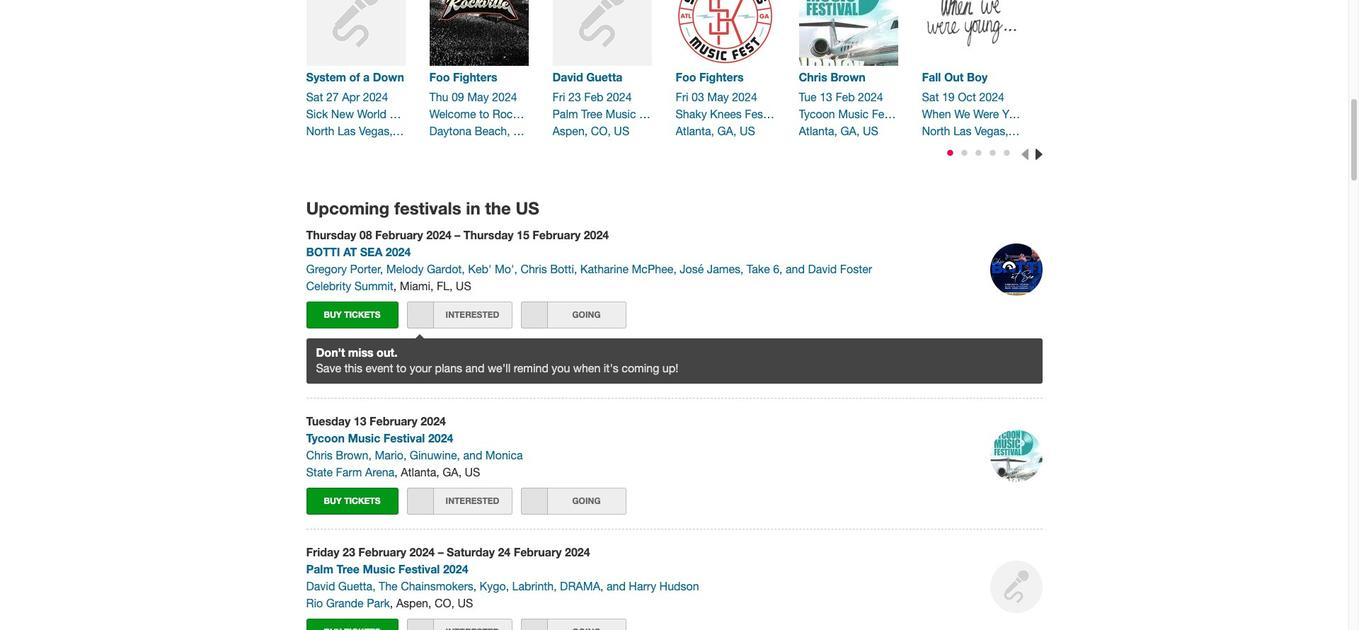 Task type: vqa. For each thing, say whether or not it's contained in the screenshot.


Task type: describe. For each thing, give the bounding box(es) containing it.
mo',
[[495, 262, 518, 275]]

going button for tycoon music festival 2024
[[521, 488, 626, 515]]

music inside david guetta fri 23 feb 2024 palm tree music festival 2024 aspen, co, us
[[606, 107, 636, 120]]

miss
[[348, 345, 374, 359]]

chris inside 'tycoon music festival 2024 chris brown, mario, ginuwine, and monica state farm arena , atlanta, ga, us'
[[306, 449, 333, 462]]

24
[[498, 546, 511, 559]]

19
[[943, 90, 955, 103]]

young
[[1003, 107, 1034, 120]]

event
[[366, 362, 393, 375]]

david guetta fri 23 feb 2024 palm tree music festival 2024 aspen, co, us
[[553, 70, 706, 137]]

fall
[[922, 70, 942, 83]]

and inside palm tree music festival 2024 david guetta, the chainsmokers, kygo, labrinth, drama, and harry hudson rio grande park , aspen, co, us
[[607, 580, 626, 593]]

miami,
[[400, 279, 434, 292]]

welcome
[[430, 107, 476, 120]]

to inside "foo fighters thu 09 may 2024 welcome to rockville 2024 daytona beach, fl, us"
[[479, 107, 490, 120]]

13 inside chris brown tue 13 feb 2024 tycoon music festival 2024 atlanta, ga, us
[[820, 90, 833, 103]]

system of a down link
[[306, 68, 405, 85]]

state farm arena link
[[306, 466, 395, 479]]

festivals
[[394, 198, 461, 218]]

chris inside botti at sea 2024 gregory porter, melody gardot, keb' mo', chris botti, katharine mcphee, josé james, take 6, and david foster celebrity summit , miami, fl, us
[[521, 262, 547, 275]]

us inside chris brown tue 13 feb 2024 tycoon music festival 2024 atlanta, ga, us
[[863, 124, 879, 137]]

vegas, for boy
[[975, 124, 1009, 137]]

23 inside david guetta fri 23 feb 2024 palm tree music festival 2024 aspen, co, us
[[569, 90, 581, 103]]

festival inside palm tree music festival 2024 david guetta, the chainsmokers, kygo, labrinth, drama, and harry hudson rio grande park , aspen, co, us
[[399, 563, 440, 576]]

and inside don't miss out. save this event to your plans and we'll remind you when it's coming up!
[[466, 362, 485, 375]]

february right 24
[[514, 546, 562, 559]]

hudson
[[660, 580, 699, 593]]

tycoon music festival 2024 chris brown, mario, ginuwine, and monica state farm arena , atlanta, ga, us
[[306, 432, 523, 479]]

sick new world 2024 image
[[306, 0, 405, 66]]

sick
[[306, 107, 328, 120]]

botti at sea 2024 gregory porter, melody gardot, keb' mo', chris botti, katharine mcphee, josé james, take 6, and david foster celebrity summit , miami, fl, us
[[306, 245, 873, 292]]

february for tuesday 13 february 2024
[[370, 415, 418, 428]]

, inside palm tree music festival 2024 david guetta, the chainsmokers, kygo, labrinth, drama, and harry hudson rio grande park , aspen, co, us
[[390, 597, 393, 610]]

fl, inside "foo fighters thu 09 may 2024 welcome to rockville 2024 daytona beach, fl, us"
[[513, 124, 529, 137]]

1 vertical spatial 13
[[354, 415, 367, 428]]

david inside david guetta fri 23 feb 2024 palm tree music festival 2024 aspen, co, us
[[553, 70, 583, 83]]

your
[[410, 362, 432, 375]]

tuesday 13 february 2024
[[306, 415, 446, 428]]

plans
[[435, 362, 463, 375]]

it's
[[604, 362, 619, 375]]

1 thursday from the left
[[306, 228, 356, 241]]

drama,
[[560, 580, 604, 593]]

save
[[316, 362, 341, 375]]

botti
[[306, 245, 340, 258]]

coming
[[622, 362, 660, 375]]

chris inside chris brown tue 13 feb 2024 tycoon music festival 2024 atlanta, ga, us
[[799, 70, 828, 83]]

feb for guetta
[[584, 90, 604, 103]]

going for tycoon music festival 2024
[[573, 496, 601, 507]]

6,
[[774, 262, 783, 275]]

in
[[466, 198, 481, 218]]

music inside chris brown tue 13 feb 2024 tycoon music festival 2024 atlanta, ga, us
[[839, 107, 869, 120]]

thursday 08 february 2024 – thursday 15 february 2024
[[306, 228, 609, 241]]

2024 inside palm tree music festival 2024 david guetta, the chainsmokers, kygo, labrinth, drama, and harry hudson rio grande park , aspen, co, us
[[443, 563, 469, 576]]

, inside 'tycoon music festival 2024 chris brown, mario, ginuwine, and monica state farm arena , atlanta, ga, us'
[[395, 466, 398, 479]]

system of a down sat 27 apr 2024 sick new world 2024 north las vegas, nv, us
[[306, 70, 431, 137]]

harry
[[629, 580, 657, 593]]

friday
[[306, 546, 340, 559]]

tickets for botti at sea 2024
[[344, 309, 381, 320]]

mcphee,
[[632, 262, 677, 275]]

interested for botti at sea 2024
[[446, 309, 500, 320]]

rio grande park link
[[306, 597, 390, 610]]

david inside botti at sea 2024 gregory porter, melody gardot, keb' mo', chris botti, katharine mcphee, josé james, take 6, and david foster celebrity summit , miami, fl, us
[[808, 262, 837, 275]]

us inside the foo fighters fri 03 may 2024 shaky knees festival 2024 atlanta, ga, us
[[740, 124, 756, 137]]

don't
[[316, 345, 345, 359]]

us inside botti at sea 2024 gregory porter, melody gardot, keb' mo', chris botti, katharine mcphee, josé james, take 6, and david foster celebrity summit , miami, fl, us
[[456, 279, 472, 292]]

grande
[[326, 597, 364, 610]]

oct
[[958, 90, 977, 103]]

foo fighters fri 03 may 2024 shaky knees festival 2024 atlanta, ga, us
[[676, 70, 812, 137]]

porter,
[[350, 262, 383, 275]]

fri for foo
[[676, 90, 689, 103]]

shaky
[[676, 107, 707, 120]]

chainsmokers,
[[401, 580, 477, 593]]

take
[[747, 262, 770, 275]]

feb for brown
[[836, 90, 855, 103]]

state
[[306, 466, 333, 479]]

celebrity summit link
[[306, 279, 394, 292]]

friday 23 february 2024 – saturday 24 february 2024
[[306, 546, 590, 559]]

apr
[[342, 90, 360, 103]]

going for botti at sea 2024
[[573, 309, 601, 320]]

aspen, inside david guetta fri 23 feb 2024 palm tree music festival 2024 aspen, co, us
[[553, 124, 588, 137]]

the
[[379, 580, 398, 593]]

james,
[[707, 262, 744, 275]]

new
[[331, 107, 354, 120]]

remind
[[514, 362, 549, 375]]

buy for tycoon music festival 2024
[[324, 496, 342, 507]]

brown,
[[336, 449, 372, 462]]

thu
[[430, 90, 449, 103]]

nv, for fall out boy
[[1012, 124, 1029, 137]]

josé
[[680, 262, 704, 275]]

foo fighters link for foo fighters fri 03 may 2024 shaky knees festival 2024 atlanta, ga, us
[[676, 68, 775, 85]]

tuesday
[[306, 415, 351, 428]]

us inside david guetta fri 23 feb 2024 palm tree music festival 2024 aspen, co, us
[[614, 124, 630, 137]]

chris brown link
[[799, 68, 898, 85]]

david inside palm tree music festival 2024 david guetta, the chainsmokers, kygo, labrinth, drama, and harry hudson rio grande park , aspen, co, us
[[306, 580, 335, 593]]

festival inside david guetta fri 23 feb 2024 palm tree music festival 2024 aspen, co, us
[[639, 107, 678, 120]]

nv, for system of a down
[[396, 124, 413, 137]]

festival inside 'tycoon music festival 2024 chris brown, mario, ginuwine, and monica state farm arena , atlanta, ga, us'
[[384, 432, 425, 445]]

world
[[357, 107, 387, 120]]

, inside botti at sea 2024 gregory porter, melody gardot, keb' mo', chris botti, katharine mcphee, josé james, take 6, and david foster celebrity summit , miami, fl, us
[[394, 279, 397, 292]]

2024 inside botti at sea 2024 gregory porter, melody gardot, keb' mo', chris botti, katharine mcphee, josé james, take 6, and david foster celebrity summit , miami, fl, us
[[386, 245, 411, 258]]

1 vertical spatial tycoon music festival 2024 image
[[990, 430, 1043, 483]]

09
[[452, 90, 464, 103]]

ga, for brown
[[841, 124, 860, 137]]

tue
[[799, 90, 817, 103]]

fighters for foo fighters thu 09 may 2024 welcome to rockville 2024 daytona beach, fl, us
[[453, 70, 498, 83]]

north for system
[[306, 124, 335, 137]]

las for sat
[[954, 124, 972, 137]]

system
[[306, 70, 346, 83]]

ga, inside 'tycoon music festival 2024 chris brown, mario, ginuwine, and monica state farm arena , atlanta, ga, us'
[[443, 466, 462, 479]]

and inside botti at sea 2024 gregory porter, melody gardot, keb' mo', chris botti, katharine mcphee, josé james, take 6, and david foster celebrity summit , miami, fl, us
[[786, 262, 805, 275]]

interested button for botti at sea 2024
[[407, 301, 512, 328]]

welcome to rockville 2024 image
[[430, 0, 529, 66]]

farm
[[336, 466, 362, 479]]

we'll
[[488, 362, 511, 375]]

tycoon inside 'tycoon music festival 2024 chris brown, mario, ginuwine, and monica state farm arena , atlanta, ga, us'
[[306, 432, 345, 445]]

february right 15
[[533, 228, 581, 241]]

2024 inside 'tycoon music festival 2024 chris brown, mario, ginuwine, and monica state farm arena , atlanta, ga, us'
[[428, 432, 454, 445]]

february for thursday 08 february 2024 – thursday 15 february 2024
[[375, 228, 423, 241]]

atlanta, inside 'tycoon music festival 2024 chris brown, mario, ginuwine, and monica state farm arena , atlanta, ga, us'
[[401, 466, 440, 479]]

chris brown tue 13 feb 2024 tycoon music festival 2024 atlanta, ga, us
[[799, 70, 939, 137]]

gardot,
[[427, 262, 465, 275]]

at
[[343, 245, 357, 258]]

celebrity
[[306, 279, 351, 292]]

were
[[974, 107, 999, 120]]

gregory
[[306, 262, 347, 275]]

to inside don't miss out. save this event to your plans and we'll remind you when it's coming up!
[[397, 362, 407, 375]]

may for foo fighters fri 03 may 2024 shaky knees festival 2024 atlanta, ga, us
[[708, 90, 729, 103]]

botti,
[[550, 262, 577, 275]]

0 horizontal spatial tycoon music festival 2024 image
[[799, 0, 898, 66]]

fri for david
[[553, 90, 566, 103]]

foster
[[840, 262, 873, 275]]

kygo,
[[480, 580, 509, 593]]

the
[[485, 198, 511, 218]]

up!
[[663, 362, 679, 375]]

you
[[552, 362, 570, 375]]

rockville
[[493, 107, 538, 120]]



Task type: locate. For each thing, give the bounding box(es) containing it.
2 foo from the left
[[676, 70, 697, 83]]

nv,
[[396, 124, 413, 137], [1012, 124, 1029, 137]]

vegas, down world
[[359, 124, 393, 137]]

and left we'll
[[466, 362, 485, 375]]

0 horizontal spatial vegas,
[[359, 124, 393, 137]]

1 vertical spatial going button
[[521, 488, 626, 515]]

0 vertical spatial tycoon
[[799, 107, 836, 120]]

atlanta,
[[676, 124, 715, 137], [799, 124, 838, 137], [401, 466, 440, 479]]

1 vertical spatial interested button
[[407, 488, 512, 515]]

chris up the tue
[[799, 70, 828, 83]]

and left harry
[[607, 580, 626, 593]]

fri down david guetta link
[[553, 90, 566, 103]]

2 interested button from the top
[[407, 488, 512, 515]]

1 horizontal spatial las
[[954, 124, 972, 137]]

when we were young 2024 image
[[922, 0, 1022, 66]]

1 vertical spatial palm tree music festival 2024 image
[[990, 561, 1043, 614]]

brown
[[831, 70, 866, 83]]

nv, down young
[[1012, 124, 1029, 137]]

23 right friday
[[343, 546, 355, 559]]

fighters inside "foo fighters thu 09 may 2024 welcome to rockville 2024 daytona beach, fl, us"
[[453, 70, 498, 83]]

1 horizontal spatial nv,
[[1012, 124, 1029, 137]]

tycoon down tuesday
[[306, 432, 345, 445]]

1 horizontal spatial feb
[[836, 90, 855, 103]]

2 vegas, from the left
[[975, 124, 1009, 137]]

2 may from the left
[[708, 90, 729, 103]]

this
[[345, 362, 363, 375]]

saturday
[[447, 546, 495, 559]]

1 horizontal spatial fighters
[[700, 70, 744, 83]]

1 nv, from the left
[[396, 124, 413, 137]]

daytona
[[430, 124, 472, 137]]

and
[[786, 262, 805, 275], [466, 362, 485, 375], [463, 449, 483, 462], [607, 580, 626, 593]]

chris right mo',
[[521, 262, 547, 275]]

february
[[375, 228, 423, 241], [533, 228, 581, 241], [370, 415, 418, 428], [359, 546, 407, 559], [514, 546, 562, 559]]

23 down david guetta link
[[569, 90, 581, 103]]

1 horizontal spatial palm tree music festival 2024 image
[[990, 561, 1043, 614]]

foo up 03
[[676, 70, 697, 83]]

atlanta, down the tue
[[799, 124, 838, 137]]

tree inside david guetta fri 23 feb 2024 palm tree music festival 2024 aspen, co, us
[[582, 107, 603, 120]]

0 vertical spatial aspen,
[[553, 124, 588, 137]]

fighters inside the foo fighters fri 03 may 2024 shaky knees festival 2024 atlanta, ga, us
[[700, 70, 744, 83]]

festival up 'chainsmokers,'
[[399, 563, 440, 576]]

1 vertical spatial aspen,
[[396, 597, 432, 610]]

fri left 03
[[676, 90, 689, 103]]

0 horizontal spatial tycoon
[[306, 432, 345, 445]]

february up 'sea'
[[375, 228, 423, 241]]

ga, down ginuwine,
[[443, 466, 462, 479]]

1 may from the left
[[468, 90, 489, 103]]

tickets down summit
[[344, 309, 381, 320]]

2 horizontal spatial atlanta,
[[799, 124, 838, 137]]

botti at sea 2024 image
[[990, 243, 1043, 296]]

1 tickets from the top
[[344, 309, 381, 320]]

27
[[326, 90, 339, 103]]

1 fri from the left
[[553, 90, 566, 103]]

out.
[[377, 345, 398, 359]]

may right 09
[[468, 90, 489, 103]]

atlanta, down ginuwine,
[[401, 466, 440, 479]]

1 horizontal spatial to
[[479, 107, 490, 120]]

0 horizontal spatial fri
[[553, 90, 566, 103]]

february up the
[[359, 546, 407, 559]]

don't miss out. save this event to your plans and we'll remind you when it's coming up!
[[316, 345, 679, 375]]

2 fighters from the left
[[700, 70, 744, 83]]

1 horizontal spatial co,
[[591, 124, 611, 137]]

buy tickets down 'celebrity summit' link
[[324, 309, 381, 320]]

1 north from the left
[[306, 124, 335, 137]]

feb down david guetta link
[[584, 90, 604, 103]]

las inside system of a down sat 27 apr 2024 sick new world 2024 north las vegas, nv, us
[[338, 124, 356, 137]]

0 vertical spatial chris
[[799, 70, 828, 83]]

buy tickets for botti at sea 2024
[[324, 309, 381, 320]]

0 vertical spatial 23
[[569, 90, 581, 103]]

david up rio
[[306, 580, 335, 593]]

– for thursday
[[455, 228, 461, 241]]

co,
[[591, 124, 611, 137], [435, 597, 455, 610]]

2 horizontal spatial chris
[[799, 70, 828, 83]]

knees
[[710, 107, 742, 120]]

foo fighters link
[[430, 68, 529, 85], [676, 68, 775, 85]]

0 horizontal spatial nv,
[[396, 124, 413, 137]]

tree
[[582, 107, 603, 120], [337, 563, 360, 576]]

1 vertical spatial buy
[[324, 496, 342, 507]]

1 interested from the top
[[446, 309, 500, 320]]

monica
[[486, 449, 523, 462]]

1 vertical spatial ,
[[395, 466, 398, 479]]

palm tree music festival 2024 david guetta, the chainsmokers, kygo, labrinth, drama, and harry hudson rio grande park , aspen, co, us
[[306, 563, 699, 610]]

thursday down the the
[[464, 228, 514, 241]]

festival up mario, at the bottom left of page
[[384, 432, 425, 445]]

atlanta, for foo
[[676, 124, 715, 137]]

13 right the tue
[[820, 90, 833, 103]]

us inside 'tycoon music festival 2024 chris brown, mario, ginuwine, and monica state farm arena , atlanta, ga, us'
[[465, 466, 481, 479]]

tycoon music festival 2024 image
[[799, 0, 898, 66], [990, 430, 1043, 483]]

0 horizontal spatial palm tree music festival 2024 image
[[553, 0, 652, 66]]

music down 'chris brown' link
[[839, 107, 869, 120]]

0 vertical spatial tycoon music festival 2024 image
[[799, 0, 898, 66]]

–
[[455, 228, 461, 241], [438, 546, 444, 559]]

foo up "thu"
[[430, 70, 450, 83]]

las down new
[[338, 124, 356, 137]]

sat
[[306, 90, 323, 103], [922, 90, 939, 103]]

aspen, down david guetta link
[[553, 124, 588, 137]]

us
[[416, 124, 431, 137], [533, 124, 548, 137], [614, 124, 630, 137], [740, 124, 756, 137], [863, 124, 879, 137], [1032, 124, 1048, 137], [516, 198, 540, 218], [456, 279, 472, 292], [465, 466, 481, 479], [458, 597, 473, 610]]

0 vertical spatial buy tickets
[[324, 309, 381, 320]]

– for saturday
[[438, 546, 444, 559]]

0 horizontal spatial to
[[397, 362, 407, 375]]

0 horizontal spatial las
[[338, 124, 356, 137]]

palm down friday
[[306, 563, 334, 576]]

13
[[820, 90, 833, 103], [354, 415, 367, 428]]

katharine
[[581, 262, 629, 275]]

0 horizontal spatial fighters
[[453, 70, 498, 83]]

2 las from the left
[[954, 124, 972, 137]]

0 horizontal spatial co,
[[435, 597, 455, 610]]

interested button down gardot,
[[407, 301, 512, 328]]

fl, inside botti at sea 2024 gregory porter, melody gardot, keb' mo', chris botti, katharine mcphee, josé james, take 6, and david foster celebrity summit , miami, fl, us
[[437, 279, 453, 292]]

north inside the fall out boy sat 19 oct 2024 when we were young 2024 north las vegas, nv, us
[[922, 124, 951, 137]]

and right 6,
[[786, 262, 805, 275]]

may for foo fighters thu 09 may 2024 welcome to rockville 2024 daytona beach, fl, us
[[468, 90, 489, 103]]

2 buy from the top
[[324, 496, 342, 507]]

vegas, inside system of a down sat 27 apr 2024 sick new world 2024 north las vegas, nv, us
[[359, 124, 393, 137]]

2 vertical spatial david
[[306, 580, 335, 593]]

north inside system of a down sat 27 apr 2024 sick new world 2024 north las vegas, nv, us
[[306, 124, 335, 137]]

tab list
[[940, 145, 1011, 164]]

buy down celebrity
[[324, 309, 342, 320]]

fl, down rockville
[[513, 124, 529, 137]]

2 going button from the top
[[521, 488, 626, 515]]

las for down
[[338, 124, 356, 137]]

david guetta link
[[553, 68, 652, 85]]

tycoon inside chris brown tue 13 feb 2024 tycoon music festival 2024 atlanta, ga, us
[[799, 107, 836, 120]]

us inside the fall out boy sat 19 oct 2024 when we were young 2024 north las vegas, nv, us
[[1032, 124, 1048, 137]]

1 horizontal spatial atlanta,
[[676, 124, 715, 137]]

us inside system of a down sat 27 apr 2024 sick new world 2024 north las vegas, nv, us
[[416, 124, 431, 137]]

atlanta, inside the foo fighters fri 03 may 2024 shaky knees festival 2024 atlanta, ga, us
[[676, 124, 715, 137]]

co, down david guetta link
[[591, 124, 611, 137]]

1 vertical spatial tickets
[[344, 496, 381, 507]]

north
[[306, 124, 335, 137], [922, 124, 951, 137]]

chris
[[799, 70, 828, 83], [521, 262, 547, 275], [306, 449, 333, 462]]

out
[[945, 70, 964, 83]]

palm inside david guetta fri 23 feb 2024 palm tree music festival 2024 aspen, co, us
[[553, 107, 578, 120]]

labrinth,
[[512, 580, 557, 593]]

1 horizontal spatial aspen,
[[553, 124, 588, 137]]

of
[[350, 70, 360, 83]]

fl,
[[513, 124, 529, 137], [437, 279, 453, 292]]

fighters up 09
[[453, 70, 498, 83]]

foo fighters link for foo fighters thu 09 may 2024 welcome to rockville 2024 daytona beach, fl, us
[[430, 68, 529, 85]]

1 horizontal spatial tycoon music festival 2024 image
[[990, 430, 1043, 483]]

2 tickets from the top
[[344, 496, 381, 507]]

2 fri from the left
[[676, 90, 689, 103]]

1 vertical spatial buy tickets
[[324, 496, 381, 507]]

las inside the fall out boy sat 19 oct 2024 when we were young 2024 north las vegas, nv, us
[[954, 124, 972, 137]]

1 horizontal spatial sat
[[922, 90, 939, 103]]

0 horizontal spatial sat
[[306, 90, 323, 103]]

feb down 'chris brown' link
[[836, 90, 855, 103]]

ga, for fighters
[[718, 124, 737, 137]]

and left monica
[[463, 449, 483, 462]]

aspen, inside palm tree music festival 2024 david guetta, the chainsmokers, kygo, labrinth, drama, and harry hudson rio grande park , aspen, co, us
[[396, 597, 432, 610]]

, down melody
[[394, 279, 397, 292]]

0 vertical spatial buy
[[324, 309, 342, 320]]

1 horizontal spatial fl,
[[513, 124, 529, 137]]

0 vertical spatial interested
[[446, 309, 500, 320]]

1 horizontal spatial tycoon
[[799, 107, 836, 120]]

fl, down gardot,
[[437, 279, 453, 292]]

going
[[573, 309, 601, 320], [573, 496, 601, 507]]

2 vertical spatial ,
[[390, 597, 393, 610]]

0 vertical spatial –
[[455, 228, 461, 241]]

2024
[[363, 90, 388, 103], [492, 90, 518, 103], [607, 90, 632, 103], [732, 90, 758, 103], [858, 90, 884, 103], [980, 90, 1005, 103], [390, 107, 415, 120], [541, 107, 567, 120], [681, 107, 706, 120], [787, 107, 812, 120], [914, 107, 939, 120], [1037, 107, 1063, 120], [427, 228, 452, 241], [584, 228, 609, 241], [386, 245, 411, 258], [421, 415, 446, 428], [428, 432, 454, 445], [410, 546, 435, 559], [565, 546, 590, 559], [443, 563, 469, 576]]

foo fighters link up 03
[[676, 68, 775, 85]]

buy down state
[[324, 496, 342, 507]]

fighters up 03
[[700, 70, 744, 83]]

boy
[[967, 70, 988, 83]]

rio
[[306, 597, 323, 610]]

0 horizontal spatial north
[[306, 124, 335, 137]]

music up the
[[363, 563, 395, 576]]

1 las from the left
[[338, 124, 356, 137]]

festival
[[639, 107, 678, 120], [745, 107, 784, 120], [872, 107, 911, 120], [384, 432, 425, 445], [399, 563, 440, 576]]

ga, inside the foo fighters fri 03 may 2024 shaky knees festival 2024 atlanta, ga, us
[[718, 124, 737, 137]]

1 horizontal spatial foo
[[676, 70, 697, 83]]

feb inside david guetta fri 23 feb 2024 palm tree music festival 2024 aspen, co, us
[[584, 90, 604, 103]]

david left the foster
[[808, 262, 837, 275]]

fall out boy link
[[922, 68, 1022, 85]]

1 horizontal spatial chris
[[521, 262, 547, 275]]

2 feb from the left
[[836, 90, 855, 103]]

tree inside palm tree music festival 2024 david guetta, the chainsmokers, kygo, labrinth, drama, and harry hudson rio grande park , aspen, co, us
[[337, 563, 360, 576]]

, down the
[[390, 597, 393, 610]]

0 vertical spatial tree
[[582, 107, 603, 120]]

guetta,
[[338, 580, 376, 593]]

foo fighters thu 09 may 2024 welcome to rockville 2024 daytona beach, fl, us
[[430, 70, 567, 137]]

aspen, down 'chainsmokers,'
[[396, 597, 432, 610]]

0 vertical spatial to
[[479, 107, 490, 120]]

0 horizontal spatial feb
[[584, 90, 604, 103]]

keb'
[[468, 262, 492, 275]]

1 vertical spatial interested
[[446, 496, 500, 507]]

las down we
[[954, 124, 972, 137]]

david left guetta
[[553, 70, 583, 83]]

atlanta, for chris
[[799, 124, 838, 137]]

we
[[955, 107, 971, 120]]

1 horizontal spatial david
[[553, 70, 583, 83]]

north for fall
[[922, 124, 951, 137]]

2 sat from the left
[[922, 90, 939, 103]]

1 horizontal spatial vegas,
[[975, 124, 1009, 137]]

2 buy tickets from the top
[[324, 496, 381, 507]]

february for friday 23 february 2024 – saturday 24 february 2024
[[359, 546, 407, 559]]

to left your
[[397, 362, 407, 375]]

upcoming
[[306, 198, 390, 218]]

fri inside the foo fighters fri 03 may 2024 shaky knees festival 2024 atlanta, ga, us
[[676, 90, 689, 103]]

sat up 'sick'
[[306, 90, 323, 103]]

nv, inside system of a down sat 27 apr 2024 sick new world 2024 north las vegas, nv, us
[[396, 124, 413, 137]]

1 horizontal spatial north
[[922, 124, 951, 137]]

interested button up friday 23 february 2024 – saturday 24 february 2024 on the bottom left of the page
[[407, 488, 512, 515]]

2 going from the top
[[573, 496, 601, 507]]

1 vertical spatial chris
[[521, 262, 547, 275]]

thursday up botti
[[306, 228, 356, 241]]

ga, inside chris brown tue 13 feb 2024 tycoon music festival 2024 atlanta, ga, us
[[841, 124, 860, 137]]

1 foo fighters link from the left
[[430, 68, 529, 85]]

nv, left daytona
[[396, 124, 413, 137]]

1 sat from the left
[[306, 90, 323, 103]]

ga, down knees
[[718, 124, 737, 137]]

going button for botti at sea 2024
[[521, 301, 626, 328]]

08
[[360, 228, 372, 241]]

sea
[[360, 245, 383, 258]]

fri inside david guetta fri 23 feb 2024 palm tree music festival 2024 aspen, co, us
[[553, 90, 566, 103]]

when
[[574, 362, 601, 375]]

tree down david guetta link
[[582, 107, 603, 120]]

tycoon down the tue
[[799, 107, 836, 120]]

13 right tuesday
[[354, 415, 367, 428]]

palm right rockville
[[553, 107, 578, 120]]

may up knees
[[708, 90, 729, 103]]

a
[[363, 70, 370, 83]]

1 vertical spatial fl,
[[437, 279, 453, 292]]

1 vertical spatial david
[[808, 262, 837, 275]]

thursday
[[306, 228, 356, 241], [464, 228, 514, 241]]

festival down david guetta link
[[639, 107, 678, 120]]

0 horizontal spatial foo fighters link
[[430, 68, 529, 85]]

0 vertical spatial palm
[[553, 107, 578, 120]]

1 horizontal spatial tree
[[582, 107, 603, 120]]

feb
[[584, 90, 604, 103], [836, 90, 855, 103]]

vegas, inside the fall out boy sat 19 oct 2024 when we were young 2024 north las vegas, nv, us
[[975, 124, 1009, 137]]

1 vertical spatial to
[[397, 362, 407, 375]]

co, inside david guetta fri 23 feb 2024 palm tree music festival 2024 aspen, co, us
[[591, 124, 611, 137]]

ga,
[[718, 124, 737, 137], [841, 124, 860, 137], [443, 466, 462, 479]]

0 horizontal spatial atlanta,
[[401, 466, 440, 479]]

15
[[517, 228, 530, 241]]

0 vertical spatial going
[[573, 309, 601, 320]]

co, inside palm tree music festival 2024 david guetta, the chainsmokers, kygo, labrinth, drama, and harry hudson rio grande park , aspen, co, us
[[435, 597, 455, 610]]

1 vertical spatial tycoon
[[306, 432, 345, 445]]

february up mario, at the bottom left of page
[[370, 415, 418, 428]]

north down 'sick'
[[306, 124, 335, 137]]

festival right knees
[[745, 107, 784, 120]]

1 vertical spatial going
[[573, 496, 601, 507]]

0 horizontal spatial tree
[[337, 563, 360, 576]]

1 vertical spatial co,
[[435, 597, 455, 610]]

1 horizontal spatial thursday
[[464, 228, 514, 241]]

atlanta, inside chris brown tue 13 feb 2024 tycoon music festival 2024 atlanta, ga, us
[[799, 124, 838, 137]]

2 interested from the top
[[446, 496, 500, 507]]

interested
[[446, 309, 500, 320], [446, 496, 500, 507]]

0 horizontal spatial foo
[[430, 70, 450, 83]]

0 horizontal spatial may
[[468, 90, 489, 103]]

music inside 'tycoon music festival 2024 chris brown, mario, ginuwine, and monica state farm arena , atlanta, ga, us'
[[348, 432, 381, 445]]

atlanta, down shaky
[[676, 124, 715, 137]]

interested button for tycoon music festival 2024
[[407, 488, 512, 515]]

music up brown,
[[348, 432, 381, 445]]

foo inside "foo fighters thu 09 may 2024 welcome to rockville 2024 daytona beach, fl, us"
[[430, 70, 450, 83]]

to up beach,
[[479, 107, 490, 120]]

1 horizontal spatial fri
[[676, 90, 689, 103]]

1 vertical spatial 23
[[343, 546, 355, 559]]

music inside palm tree music festival 2024 david guetta, the chainsmokers, kygo, labrinth, drama, and harry hudson rio grande park , aspen, co, us
[[363, 563, 395, 576]]

north down when
[[922, 124, 951, 137]]

2 foo fighters link from the left
[[676, 68, 775, 85]]

2 thursday from the left
[[464, 228, 514, 241]]

music down guetta
[[606, 107, 636, 120]]

foo inside the foo fighters fri 03 may 2024 shaky knees festival 2024 atlanta, ga, us
[[676, 70, 697, 83]]

,
[[394, 279, 397, 292], [395, 466, 398, 479], [390, 597, 393, 610]]

1 vertical spatial tree
[[337, 563, 360, 576]]

0 vertical spatial tickets
[[344, 309, 381, 320]]

0 vertical spatial david
[[553, 70, 583, 83]]

1 fighters from the left
[[453, 70, 498, 83]]

tickets down state farm arena link
[[344, 496, 381, 507]]

2 horizontal spatial ga,
[[841, 124, 860, 137]]

interested button
[[407, 301, 512, 328], [407, 488, 512, 515]]

summit
[[355, 279, 394, 292]]

1 horizontal spatial –
[[455, 228, 461, 241]]

1 vertical spatial –
[[438, 546, 444, 559]]

vegas, for a
[[359, 124, 393, 137]]

, down mario, at the bottom left of page
[[395, 466, 398, 479]]

palm tree music festival 2024 image
[[553, 0, 652, 66], [990, 561, 1043, 614]]

festival left when
[[872, 107, 911, 120]]

2 nv, from the left
[[1012, 124, 1029, 137]]

arena
[[365, 466, 395, 479]]

buy tickets for tycoon music festival 2024
[[324, 496, 381, 507]]

0 horizontal spatial aspen,
[[396, 597, 432, 610]]

foo fighters link up 09
[[430, 68, 529, 85]]

festival inside chris brown tue 13 feb 2024 tycoon music festival 2024 atlanta, ga, us
[[872, 107, 911, 120]]

may inside the foo fighters fri 03 may 2024 shaky knees festival 2024 atlanta, ga, us
[[708, 90, 729, 103]]

sat inside system of a down sat 27 apr 2024 sick new world 2024 north las vegas, nv, us
[[306, 90, 323, 103]]

1 feb from the left
[[584, 90, 604, 103]]

interested up saturday
[[446, 496, 500, 507]]

tycoon
[[799, 107, 836, 120], [306, 432, 345, 445]]

us inside palm tree music festival 2024 david guetta, the chainsmokers, kygo, labrinth, drama, and harry hudson rio grande park , aspen, co, us
[[458, 597, 473, 610]]

0 vertical spatial ,
[[394, 279, 397, 292]]

0 horizontal spatial david
[[306, 580, 335, 593]]

foo
[[430, 70, 450, 83], [676, 70, 697, 83]]

1 interested button from the top
[[407, 301, 512, 328]]

interested down keb'
[[446, 309, 500, 320]]

shaky knees festival 2024 image
[[676, 0, 775, 66]]

1 vegas, from the left
[[359, 124, 393, 137]]

beach,
[[475, 124, 510, 137]]

0 vertical spatial 13
[[820, 90, 833, 103]]

nv, inside the fall out boy sat 19 oct 2024 when we were young 2024 north las vegas, nv, us
[[1012, 124, 1029, 137]]

0 horizontal spatial fl,
[[437, 279, 453, 292]]

feb inside chris brown tue 13 feb 2024 tycoon music festival 2024 atlanta, ga, us
[[836, 90, 855, 103]]

1 foo from the left
[[430, 70, 450, 83]]

fighters for foo fighters fri 03 may 2024 shaky knees festival 2024 atlanta, ga, us
[[700, 70, 744, 83]]

0 vertical spatial fl,
[[513, 124, 529, 137]]

vegas, down were
[[975, 124, 1009, 137]]

2 horizontal spatial david
[[808, 262, 837, 275]]

buy for botti at sea 2024
[[324, 309, 342, 320]]

1 going from the top
[[573, 309, 601, 320]]

1 buy tickets from the top
[[324, 309, 381, 320]]

palm inside palm tree music festival 2024 david guetta, the chainsmokers, kygo, labrinth, drama, and harry hudson rio grande park , aspen, co, us
[[306, 563, 334, 576]]

melody
[[386, 262, 424, 275]]

1 horizontal spatial foo fighters link
[[676, 68, 775, 85]]

1 going button from the top
[[521, 301, 626, 328]]

0 vertical spatial going button
[[521, 301, 626, 328]]

tickets
[[344, 309, 381, 320], [344, 496, 381, 507]]

– left saturday
[[438, 546, 444, 559]]

and inside 'tycoon music festival 2024 chris brown, mario, ginuwine, and monica state farm arena , atlanta, ga, us'
[[463, 449, 483, 462]]

0 horizontal spatial thursday
[[306, 228, 356, 241]]

03
[[692, 90, 705, 103]]

0 horizontal spatial ga,
[[443, 466, 462, 479]]

chris up state
[[306, 449, 333, 462]]

1 buy from the top
[[324, 309, 342, 320]]

interested for tycoon music festival 2024
[[446, 496, 500, 507]]

0 vertical spatial co,
[[591, 124, 611, 137]]

buy tickets down state farm arena link
[[324, 496, 381, 507]]

1 vertical spatial palm
[[306, 563, 334, 576]]

0 vertical spatial palm tree music festival 2024 image
[[553, 0, 652, 66]]

1 horizontal spatial ga,
[[718, 124, 737, 137]]

foo for foo fighters fri 03 may 2024 shaky knees festival 2024 atlanta, ga, us
[[676, 70, 697, 83]]

may inside "foo fighters thu 09 may 2024 welcome to rockville 2024 daytona beach, fl, us"
[[468, 90, 489, 103]]

festival inside the foo fighters fri 03 may 2024 shaky knees festival 2024 atlanta, ga, us
[[745, 107, 784, 120]]

sat left 19
[[922, 90, 939, 103]]

foo for foo fighters thu 09 may 2024 welcome to rockville 2024 daytona beach, fl, us
[[430, 70, 450, 83]]

ginuwine,
[[410, 449, 460, 462]]

co, down 'chainsmokers,'
[[435, 597, 455, 610]]

1 horizontal spatial palm
[[553, 107, 578, 120]]

sat inside the fall out boy sat 19 oct 2024 when we were young 2024 north las vegas, nv, us
[[922, 90, 939, 103]]

2 north from the left
[[922, 124, 951, 137]]

0 horizontal spatial 23
[[343, 546, 355, 559]]

us inside "foo fighters thu 09 may 2024 welcome to rockville 2024 daytona beach, fl, us"
[[533, 124, 548, 137]]

guetta
[[587, 70, 623, 83]]

0 horizontal spatial palm
[[306, 563, 334, 576]]

when
[[922, 107, 952, 120]]

– up gardot,
[[455, 228, 461, 241]]

0 horizontal spatial chris
[[306, 449, 333, 462]]

tree up "guetta,"
[[337, 563, 360, 576]]

ga, down 'chris brown' link
[[841, 124, 860, 137]]

tickets for tycoon music festival 2024
[[344, 496, 381, 507]]



